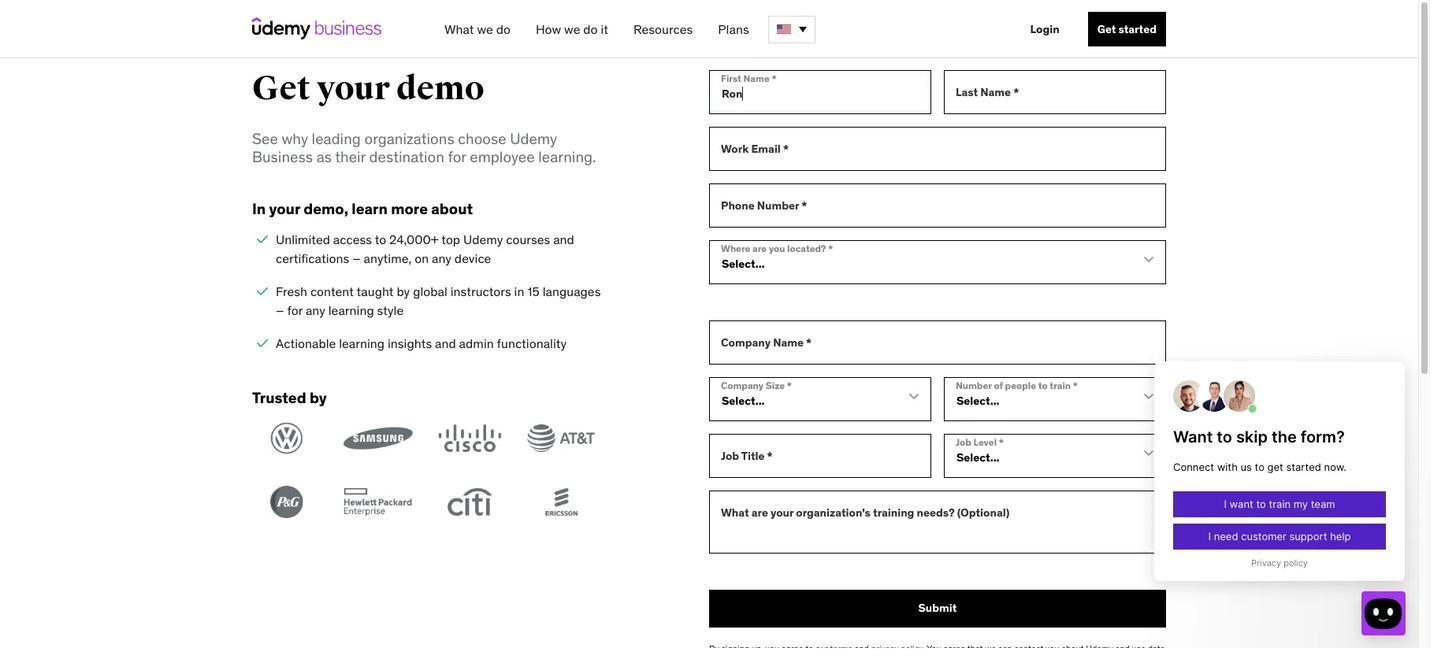 Task type: locate. For each thing, give the bounding box(es) containing it.
where
[[721, 243, 751, 254]]

unlimited access to 24,000+ top udemy courses and certifications – anytime, on any device
[[276, 232, 574, 267]]

2 do from the left
[[583, 21, 598, 37]]

job left 'level' at bottom
[[956, 436, 971, 448]]

udemy right choose at the top of the page
[[510, 129, 557, 148]]

why
[[282, 129, 308, 148]]

1 vertical spatial for
[[287, 303, 303, 319]]

train
[[1050, 380, 1071, 391]]

for inside the fresh content taught by global instructors in 15 languages – for any learning style
[[287, 303, 303, 319]]

content
[[310, 284, 354, 300]]

learn
[[352, 199, 388, 218]]

Last Name * text field
[[944, 70, 1166, 114]]

0 horizontal spatial your
[[269, 199, 300, 218]]

what
[[444, 21, 474, 37], [721, 506, 749, 520]]

* for company name *
[[806, 336, 812, 350]]

* for job level *
[[999, 436, 1004, 448]]

trusted
[[252, 389, 306, 407]]

1 vertical spatial number
[[956, 380, 992, 391]]

1 vertical spatial and
[[435, 336, 456, 352]]

1 horizontal spatial to
[[1038, 380, 1048, 391]]

1 vertical spatial to
[[1038, 380, 1048, 391]]

* for last name *
[[1013, 85, 1019, 99]]

courses
[[506, 232, 550, 248]]

you
[[769, 243, 785, 254]]

for inside see why leading organizations choose udemy business as their destination for employee learning.
[[448, 147, 466, 166]]

login button
[[1021, 12, 1069, 46]]

company
[[721, 336, 771, 350], [721, 380, 764, 391]]

1 horizontal spatial what
[[721, 506, 749, 520]]

2 vertical spatial name
[[773, 336, 804, 350]]

to left train
[[1038, 380, 1048, 391]]

0 horizontal spatial do
[[496, 21, 511, 37]]

job left title
[[721, 449, 739, 463]]

0 horizontal spatial to
[[375, 232, 386, 248]]

do inside dropdown button
[[496, 21, 511, 37]]

functionality
[[497, 336, 567, 352]]

job level *
[[956, 436, 1004, 448]]

level
[[974, 436, 997, 448]]

* for job title *
[[767, 449, 773, 463]]

0 vertical spatial what
[[444, 21, 474, 37]]

are left you
[[753, 243, 767, 254]]

1 vertical spatial what
[[721, 506, 749, 520]]

people
[[1005, 380, 1036, 391]]

2 company from the top
[[721, 380, 764, 391]]

for for get your demo
[[448, 147, 466, 166]]

do inside popup button
[[583, 21, 598, 37]]

what inside dropdown button
[[444, 21, 474, 37]]

0 horizontal spatial job
[[721, 449, 739, 463]]

business
[[252, 147, 313, 166]]

number left of
[[956, 380, 992, 391]]

your left organization's
[[771, 506, 794, 520]]

0 horizontal spatial what
[[444, 21, 474, 37]]

your right in
[[269, 199, 300, 218]]

to inside unlimited access to 24,000+ top udemy courses and certifications – anytime, on any device
[[375, 232, 386, 248]]

citi logo image
[[435, 486, 504, 519]]

name for last
[[980, 85, 1011, 99]]

by right trusted
[[310, 389, 327, 407]]

do for how we do it
[[583, 21, 598, 37]]

0 vertical spatial get
[[1097, 22, 1116, 36]]

what we do
[[444, 21, 511, 37]]

job
[[956, 436, 971, 448], [721, 449, 739, 463]]

Company Name * text field
[[709, 321, 1166, 365]]

fresh content taught by global instructors in 15 languages – for any learning style
[[276, 284, 601, 319]]

0 vertical spatial your
[[317, 68, 390, 109]]

0 vertical spatial by
[[397, 284, 410, 300]]

0 horizontal spatial –
[[276, 303, 284, 319]]

1 vertical spatial udemy
[[463, 232, 503, 248]]

company left the size
[[721, 380, 764, 391]]

0 horizontal spatial we
[[477, 21, 493, 37]]

1 vertical spatial get
[[252, 68, 310, 109]]

to
[[375, 232, 386, 248], [1038, 380, 1048, 391]]

0 vertical spatial are
[[753, 243, 767, 254]]

taught
[[357, 284, 394, 300]]

name right first
[[744, 72, 770, 84]]

languages
[[543, 284, 601, 300]]

1 vertical spatial company
[[721, 380, 764, 391]]

1 horizontal spatial your
[[317, 68, 390, 109]]

device
[[455, 251, 491, 267]]

what up the demo
[[444, 21, 474, 37]]

1 horizontal spatial by
[[397, 284, 410, 300]]

1 horizontal spatial we
[[564, 21, 580, 37]]

name for first
[[744, 72, 770, 84]]

do left it
[[583, 21, 598, 37]]

1 horizontal spatial get
[[1097, 22, 1116, 36]]

0 horizontal spatial any
[[306, 303, 325, 319]]

0 vertical spatial job
[[956, 436, 971, 448]]

udemy up device
[[463, 232, 503, 248]]

how
[[536, 21, 561, 37]]

for
[[448, 147, 466, 166], [287, 303, 303, 319]]

name right last
[[980, 85, 1011, 99]]

your
[[317, 68, 390, 109], [269, 199, 300, 218], [771, 506, 794, 520]]

top
[[442, 232, 460, 248]]

0 horizontal spatial and
[[435, 336, 456, 352]]

*
[[772, 72, 777, 84], [1013, 85, 1019, 99], [783, 142, 789, 156], [802, 198, 807, 213], [828, 243, 833, 254], [806, 336, 812, 350], [787, 380, 792, 391], [1073, 380, 1078, 391], [999, 436, 1004, 448], [767, 449, 773, 463]]

1 do from the left
[[496, 21, 511, 37]]

2 we from the left
[[564, 21, 580, 37]]

– inside unlimited access to 24,000+ top udemy courses and certifications – anytime, on any device
[[352, 251, 361, 267]]

1 horizontal spatial and
[[553, 232, 574, 248]]

do left how
[[496, 21, 511, 37]]

where are you located? *
[[721, 243, 833, 254]]

plans
[[718, 21, 749, 37]]

2 horizontal spatial name
[[980, 85, 1011, 99]]

get up why
[[252, 68, 310, 109]]

access
[[333, 232, 372, 248]]

Phone Number * telephone field
[[709, 183, 1166, 228]]

last name *
[[956, 85, 1019, 99]]

number
[[757, 198, 799, 213], [956, 380, 992, 391]]

company size *
[[721, 380, 792, 391]]

actionable learning insights and admin functionality
[[276, 336, 567, 352]]

1 vertical spatial by
[[310, 389, 327, 407]]

0 vertical spatial for
[[448, 147, 466, 166]]

0 horizontal spatial udemy
[[463, 232, 503, 248]]

and
[[553, 232, 574, 248], [435, 336, 456, 352]]

by
[[397, 284, 410, 300], [310, 389, 327, 407]]

any inside the fresh content taught by global instructors in 15 languages – for any learning style
[[306, 303, 325, 319]]

0 vertical spatial udemy
[[510, 129, 557, 148]]

1 we from the left
[[477, 21, 493, 37]]

learning down style
[[339, 336, 385, 352]]

– inside the fresh content taught by global instructors in 15 languages – for any learning style
[[276, 303, 284, 319]]

0 vertical spatial and
[[553, 232, 574, 248]]

any right on
[[432, 251, 452, 267]]

udemy for any
[[463, 232, 503, 248]]

get started
[[1097, 22, 1157, 36]]

anytime,
[[364, 251, 412, 267]]

1 vertical spatial –
[[276, 303, 284, 319]]

by up style
[[397, 284, 410, 300]]

your for in
[[269, 199, 300, 218]]

any down content
[[306, 303, 325, 319]]

for down fresh
[[287, 303, 303, 319]]

number right phone on the right of the page
[[757, 198, 799, 213]]

do
[[496, 21, 511, 37], [583, 21, 598, 37]]

0 vertical spatial to
[[375, 232, 386, 248]]

name
[[744, 72, 770, 84], [980, 85, 1011, 99], [773, 336, 804, 350]]

udemy for learning.
[[510, 129, 557, 148]]

1 horizontal spatial name
[[773, 336, 804, 350]]

2 horizontal spatial your
[[771, 506, 794, 520]]

job title *
[[721, 449, 773, 463]]

are down title
[[752, 506, 768, 520]]

1 horizontal spatial any
[[432, 251, 452, 267]]

udemy
[[510, 129, 557, 148], [463, 232, 503, 248]]

0 vertical spatial number
[[757, 198, 799, 213]]

what down job title *
[[721, 506, 749, 520]]

0 horizontal spatial for
[[287, 303, 303, 319]]

udemy business image
[[252, 17, 381, 39]]

0 horizontal spatial number
[[757, 198, 799, 213]]

1 vertical spatial any
[[306, 303, 325, 319]]

1 company from the top
[[721, 336, 771, 350]]

1 horizontal spatial udemy
[[510, 129, 557, 148]]

we for how
[[564, 21, 580, 37]]

0 horizontal spatial name
[[744, 72, 770, 84]]

we left how
[[477, 21, 493, 37]]

in
[[252, 199, 266, 218]]

what for what we do
[[444, 21, 474, 37]]

1 horizontal spatial number
[[956, 380, 992, 391]]

1 horizontal spatial job
[[956, 436, 971, 448]]

we inside what we do dropdown button
[[477, 21, 493, 37]]

15
[[527, 284, 540, 300]]

first
[[721, 72, 741, 84]]

get
[[1097, 22, 1116, 36], [252, 68, 310, 109]]

your for get
[[317, 68, 390, 109]]

resources button
[[627, 15, 699, 43]]

and inside unlimited access to 24,000+ top udemy courses and certifications – anytime, on any device
[[553, 232, 574, 248]]

0 vertical spatial company
[[721, 336, 771, 350]]

demo,
[[304, 199, 348, 218]]

at&t logo image
[[526, 422, 595, 455]]

we right how
[[564, 21, 580, 37]]

0 vertical spatial learning
[[328, 303, 374, 319]]

name up the size
[[773, 336, 804, 350]]

– down access
[[352, 251, 361, 267]]

0 vertical spatial any
[[432, 251, 452, 267]]

1 vertical spatial your
[[269, 199, 300, 218]]

to up anytime,
[[375, 232, 386, 248]]

trusted by
[[252, 389, 327, 407]]

and left admin
[[435, 336, 456, 352]]

for left employee
[[448, 147, 466, 166]]

0 vertical spatial name
[[744, 72, 770, 84]]

– down fresh
[[276, 303, 284, 319]]

1 vertical spatial job
[[721, 449, 739, 463]]

0 vertical spatial –
[[352, 251, 361, 267]]

get left "started"
[[1097, 22, 1116, 36]]

resources
[[634, 21, 693, 37]]

your up 'leading'
[[317, 68, 390, 109]]

0 horizontal spatial get
[[252, 68, 310, 109]]

udemy inside unlimited access to 24,000+ top udemy courses and certifications – anytime, on any device
[[463, 232, 503, 248]]

get for get started
[[1097, 22, 1116, 36]]

1 horizontal spatial –
[[352, 251, 361, 267]]

1 vertical spatial are
[[752, 506, 768, 520]]

learning
[[328, 303, 374, 319], [339, 336, 385, 352]]

training
[[873, 506, 914, 520]]

destination
[[369, 147, 444, 166]]

and right the courses
[[553, 232, 574, 248]]

job for job level *
[[956, 436, 971, 448]]

1 vertical spatial name
[[980, 85, 1011, 99]]

company up company size *
[[721, 336, 771, 350]]

learning down content
[[328, 303, 374, 319]]

1 horizontal spatial do
[[583, 21, 598, 37]]

any
[[432, 251, 452, 267], [306, 303, 325, 319]]

udemy inside see why leading organizations choose udemy business as their destination for employee learning.
[[510, 129, 557, 148]]

2 vertical spatial your
[[771, 506, 794, 520]]

1 horizontal spatial for
[[448, 147, 466, 166]]

we inside how we do it popup button
[[564, 21, 580, 37]]

get inside get started link
[[1097, 22, 1116, 36]]

(optional)
[[957, 506, 1010, 520]]

first name *
[[721, 72, 777, 84]]

* for first name *
[[772, 72, 777, 84]]

–
[[352, 251, 361, 267], [276, 303, 284, 319]]



Task type: vqa. For each thing, say whether or not it's contained in the screenshot.
Study
no



Task type: describe. For each thing, give the bounding box(es) containing it.
style
[[377, 303, 404, 319]]

name for company
[[773, 336, 804, 350]]

by inside the fresh content taught by global instructors in 15 languages – for any learning style
[[397, 284, 410, 300]]

login
[[1030, 22, 1060, 36]]

phone number *
[[721, 198, 807, 213]]

last
[[956, 85, 978, 99]]

* for work email *
[[783, 142, 789, 156]]

certifications
[[276, 251, 349, 267]]

located?
[[787, 243, 826, 254]]

any inside unlimited access to 24,000+ top udemy courses and certifications – anytime, on any device
[[432, 251, 452, 267]]

get for get your demo
[[252, 68, 310, 109]]

what are your organization's training needs? (optional)
[[721, 506, 1010, 520]]

how we do it button
[[530, 15, 615, 43]]

of
[[994, 380, 1003, 391]]

hewlett packard enterprise logo image
[[344, 486, 413, 519]]

phone
[[721, 198, 755, 213]]

fresh
[[276, 284, 307, 300]]

admin
[[459, 336, 494, 352]]

volkswagen logo image
[[252, 422, 321, 455]]

on
[[415, 251, 429, 267]]

leading
[[312, 129, 361, 148]]

what for what are your organization's training needs? (optional)
[[721, 506, 749, 520]]

it
[[601, 21, 608, 37]]

learning.
[[538, 147, 596, 166]]

cisco logo image
[[435, 422, 504, 455]]

email
[[751, 142, 781, 156]]

we for what
[[477, 21, 493, 37]]

how we do it
[[536, 21, 608, 37]]

their
[[335, 147, 366, 166]]

What are your organization's training needs? (Optional) text field
[[709, 491, 1166, 554]]

company name *
[[721, 336, 812, 350]]

company for company size *
[[721, 380, 764, 391]]

ericsson logo image
[[526, 486, 595, 519]]

First Name * text field
[[709, 70, 931, 114]]

24,000+
[[389, 232, 439, 248]]

samsung logo image
[[344, 422, 413, 455]]

learning inside the fresh content taught by global instructors in 15 languages – for any learning style
[[328, 303, 374, 319]]

get your demo
[[252, 68, 484, 109]]

what we do button
[[438, 15, 517, 43]]

submit
[[918, 602, 957, 616]]

are for where
[[753, 243, 767, 254]]

more
[[391, 199, 428, 218]]

do for what we do
[[496, 21, 511, 37]]

0 horizontal spatial by
[[310, 389, 327, 407]]

needs?
[[917, 506, 955, 520]]

company for company name *
[[721, 336, 771, 350]]

demo
[[396, 68, 484, 109]]

Job Title * text field
[[709, 434, 931, 478]]

organization's
[[796, 506, 871, 520]]

* for company size *
[[787, 380, 792, 391]]

– for for
[[276, 303, 284, 319]]

Work Email * email field
[[709, 127, 1166, 171]]

menu navigation
[[432, 0, 1166, 58]]

about
[[431, 199, 473, 218]]

see
[[252, 129, 278, 148]]

in
[[514, 284, 524, 300]]

plans button
[[712, 15, 755, 43]]

size
[[766, 380, 785, 391]]

employee
[[470, 147, 535, 166]]

unlimited
[[276, 232, 330, 248]]

– for anytime,
[[352, 251, 361, 267]]

get started link
[[1088, 12, 1166, 46]]

work email *
[[721, 142, 789, 156]]

title
[[741, 449, 765, 463]]

in your demo, learn more about
[[252, 199, 473, 218]]

global
[[413, 284, 447, 300]]

insights
[[388, 336, 432, 352]]

work
[[721, 142, 749, 156]]

instructors
[[450, 284, 511, 300]]

number of people to train *
[[956, 380, 1078, 391]]

choose
[[458, 129, 506, 148]]

* for phone number *
[[802, 198, 807, 213]]

see why leading organizations choose udemy business as their destination for employee learning.
[[252, 129, 596, 166]]

organizations
[[364, 129, 454, 148]]

submit button
[[709, 590, 1166, 628]]

p&g logo image
[[252, 486, 321, 519]]

actionable
[[276, 336, 336, 352]]

for for unlimited access to 24,000+ top udemy courses and certifications – anytime, on any device
[[287, 303, 303, 319]]

1 vertical spatial learning
[[339, 336, 385, 352]]

are for what
[[752, 506, 768, 520]]

started
[[1119, 22, 1157, 36]]

as
[[316, 147, 332, 166]]

job for job title *
[[721, 449, 739, 463]]



